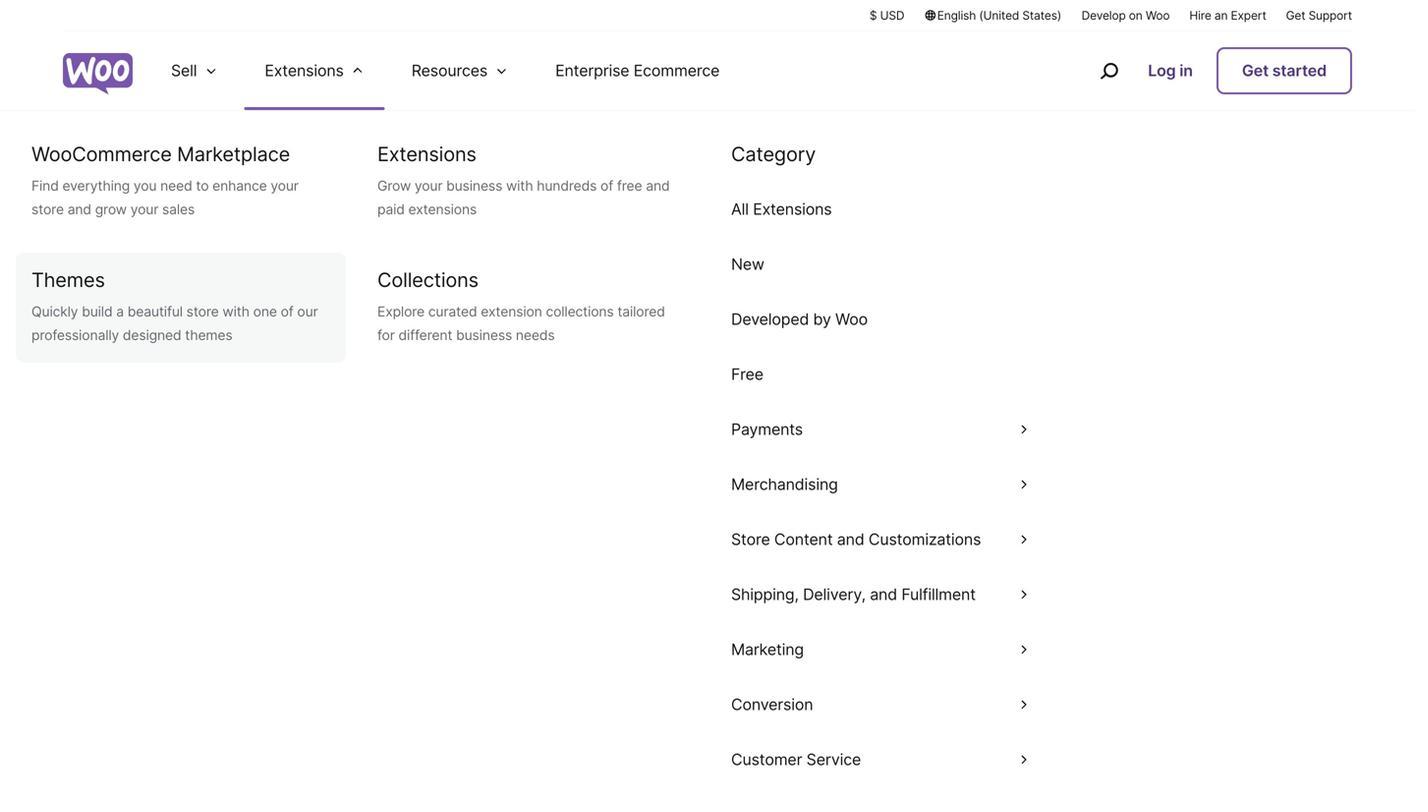 Task type: locate. For each thing, give the bounding box(es) containing it.
free for try it free for 14 days, then upgrade to any paid plan for only $1 for your first 3 months*.
[[408, 620, 446, 644]]

1 horizontal spatial woo
[[1146, 8, 1170, 23]]

build left a
[[82, 303, 113, 320]]

1 horizontal spatial build
[[500, 558, 544, 582]]

0 horizontal spatial the
[[789, 558, 819, 582]]

0 horizontal spatial of
[[281, 303, 294, 320]]

developed
[[731, 310, 809, 329]]

get
[[1286, 8, 1306, 23], [1242, 61, 1269, 80]]

marketplace
[[177, 142, 290, 166]]

1 horizontal spatial paid
[[754, 620, 794, 644]]

english (united states)
[[938, 8, 1062, 23]]

customer service button
[[708, 732, 1054, 787]]

0 vertical spatial extensions
[[265, 61, 344, 80]]

1 horizontal spatial of
[[601, 177, 614, 194]]

hire
[[1190, 8, 1212, 23]]

1 vertical spatial the
[[789, 558, 819, 582]]

english (united states) button
[[924, 7, 1062, 24]]

1 vertical spatial try
[[661, 739, 693, 764]]

one
[[253, 303, 277, 320]]

14
[[481, 620, 503, 644]]

needs
[[516, 327, 555, 344]]

and down do in the right of the page
[[837, 530, 865, 549]]

0 vertical spatial build
[[82, 303, 113, 320]]

to right need
[[196, 177, 209, 194]]

get left "support"
[[1286, 8, 1306, 23]]

grow your business with hundreds of free and paid extensions
[[377, 177, 670, 218]]

the inside woocommerce is the platform that grows with you
[[905, 280, 988, 350]]

try inside try it free for 14 days, then upgrade to any paid plan for only $1 for your first 3 months*.
[[356, 620, 387, 644]]

0 vertical spatial woo
[[1146, 8, 1170, 23]]

business up "extensions"
[[446, 177, 503, 194]]

for right "$1"
[[944, 620, 971, 644]]

for inside explore curated extension collections tailored for different business needs
[[377, 327, 395, 344]]

0 horizontal spatial free
[[408, 620, 446, 644]]

2 horizontal spatial with
[[869, 499, 907, 523]]

0 vertical spatial paid
[[377, 201, 405, 218]]

merchandising button
[[708, 457, 1054, 512]]

0 vertical spatial of
[[601, 177, 614, 194]]

0 vertical spatial it
[[852, 499, 863, 523]]

get started
[[1242, 61, 1327, 80]]

and down 'long term.'
[[870, 585, 898, 604]]

woocommerce inside woocommerce is the platform that grows with you
[[427, 280, 836, 350]]

0 horizontal spatial woo
[[836, 310, 868, 329]]

1 vertical spatial you
[[747, 499, 780, 523]]

0 horizontal spatial paid
[[377, 201, 405, 218]]

1 horizontal spatial it
[[698, 739, 711, 764]]

2 horizontal spatial extensions
[[753, 200, 832, 219]]

1 vertical spatial woo
[[836, 310, 868, 329]]

platform down you,
[[679, 528, 755, 552]]

1 horizontal spatial woocommerce
[[427, 280, 836, 350]]

and right hundreds
[[646, 177, 670, 194]]

it left customer
[[698, 739, 711, 764]]

platform down collections
[[452, 336, 674, 407]]

business down extension
[[456, 327, 512, 344]]

business inside grow your business with hundreds of free and paid extensions
[[446, 177, 503, 194]]

based
[[505, 528, 561, 552]]

it right do in the right of the page
[[852, 499, 863, 523]]

build inside quickly build a beautiful store with one of our professionally designed themes
[[82, 303, 113, 320]]

of
[[601, 177, 614, 194], [281, 303, 294, 320]]

0 horizontal spatial get
[[1242, 61, 1269, 80]]

0 vertical spatial the
[[905, 280, 988, 350]]

woo for developed by woo
[[836, 310, 868, 329]]

woocommerce for woocommerce is the platform that grows with you
[[427, 280, 836, 350]]

merchants
[[815, 528, 911, 552]]

different
[[399, 327, 453, 344]]

0 vertical spatial to
[[196, 177, 209, 194]]

need
[[160, 177, 192, 194]]

try it free link
[[634, 723, 782, 780]]

free left 14
[[408, 620, 446, 644]]

1 vertical spatial paid
[[754, 620, 794, 644]]

with inside quickly build a beautiful store with one of our professionally designed themes
[[223, 303, 250, 320]]

1 horizontal spatial with
[[506, 177, 533, 194]]

expert
[[1231, 8, 1267, 23]]

the
[[905, 280, 988, 350], [789, 558, 819, 582]]

get left started
[[1242, 61, 1269, 80]]

log
[[1148, 61, 1176, 80]]

0 vertical spatial business
[[446, 177, 503, 194]]

1 horizontal spatial extensions
[[377, 142, 477, 166]]

free down conversion
[[716, 739, 755, 764]]

woo
[[1146, 8, 1170, 23], [836, 310, 868, 329]]

free right hundreds
[[617, 177, 642, 194]]

0 vertical spatial get
[[1286, 8, 1306, 23]]

your
[[271, 177, 299, 194], [415, 177, 443, 194], [130, 201, 159, 218], [975, 620, 1017, 644]]

your inside try it free for 14 days, then upgrade to any paid plan for only $1 for your first 3 months*.
[[975, 620, 1017, 644]]

try left customer
[[661, 739, 693, 764]]

only
[[874, 620, 913, 644]]

it for try it free for 14 days, then upgrade to any paid plan for only $1 for your first 3 months*.
[[392, 620, 404, 644]]

1 vertical spatial business
[[456, 327, 512, 344]]

your up "extensions"
[[415, 177, 443, 194]]

an
[[1215, 8, 1228, 23]]

0 horizontal spatial try
[[356, 620, 387, 644]]

merchandising
[[731, 475, 838, 494]]

get support
[[1286, 8, 1353, 23]]

1 vertical spatial extensions
[[377, 142, 477, 166]]

1 horizontal spatial try
[[661, 739, 693, 764]]

platform inside no matter what success looks like for you, you can do it with woocommerce. our wordpress-based ecommerce platform helps merchants and developers build successful businesses for the long term.
[[679, 528, 755, 552]]

build down based
[[500, 558, 544, 582]]

log in link
[[1141, 49, 1201, 92]]

1 vertical spatial with
[[223, 303, 250, 320]]

0 vertical spatial platform
[[452, 336, 674, 407]]

for down explore
[[377, 327, 395, 344]]

and down everything
[[68, 201, 91, 218]]

0 horizontal spatial store
[[31, 201, 64, 218]]

it inside try it free for 14 days, then upgrade to any paid plan for only $1 for your first 3 months*.
[[392, 620, 404, 644]]

0 horizontal spatial platform
[[452, 336, 674, 407]]

2 vertical spatial extensions
[[753, 200, 832, 219]]

try for try it free
[[661, 739, 693, 764]]

1 vertical spatial store
[[186, 303, 219, 320]]

with left one
[[223, 303, 250, 320]]

with you
[[596, 393, 819, 464]]

business inside explore curated extension collections tailored for different business needs
[[456, 327, 512, 344]]

and inside grow your business with hundreds of free and paid extensions
[[646, 177, 670, 194]]

0 horizontal spatial build
[[82, 303, 113, 320]]

get for get support
[[1286, 8, 1306, 23]]

sell button
[[147, 31, 241, 110]]

0 horizontal spatial with
[[223, 303, 250, 320]]

the down "content"
[[789, 558, 819, 582]]

2 vertical spatial with
[[869, 499, 907, 523]]

paid down shipping,
[[754, 620, 794, 644]]

1 horizontal spatial you
[[747, 499, 780, 523]]

payments button
[[708, 402, 1054, 457]]

0 horizontal spatial it
[[392, 620, 404, 644]]

1 vertical spatial it
[[392, 620, 404, 644]]

0 vertical spatial woocommerce
[[31, 142, 172, 166]]

0 horizontal spatial to
[[196, 177, 209, 194]]

try down our
[[356, 620, 387, 644]]

grow
[[95, 201, 127, 218]]

of right hundreds
[[601, 177, 614, 194]]

2 horizontal spatial free
[[716, 739, 755, 764]]

1 vertical spatial platform
[[679, 528, 755, 552]]

store down find
[[31, 201, 64, 218]]

0 vertical spatial you
[[134, 177, 157, 194]]

develop
[[1082, 8, 1126, 23]]

2 horizontal spatial it
[[852, 499, 863, 523]]

woo right 'by' at the top right of the page
[[836, 310, 868, 329]]

grow
[[377, 177, 411, 194]]

woocommerce
[[31, 142, 172, 166], [427, 280, 836, 350]]

0 vertical spatial store
[[31, 201, 64, 218]]

2 vertical spatial it
[[698, 739, 711, 764]]

in
[[1180, 61, 1193, 80]]

and inside no matter what success looks like for you, you can do it with woocommerce. our wordpress-based ecommerce platform helps merchants and developers build successful businesses for the long term.
[[916, 528, 950, 552]]

1 horizontal spatial the
[[905, 280, 988, 350]]

store up themes
[[186, 303, 219, 320]]

get inside "link"
[[1286, 8, 1306, 23]]

store
[[731, 530, 770, 549]]

customizations
[[869, 530, 981, 549]]

paid down grow
[[377, 201, 405, 218]]

get inside service navigation menu element
[[1242, 61, 1269, 80]]

new link
[[708, 237, 1054, 292]]

1 horizontal spatial store
[[186, 303, 219, 320]]

free
[[617, 177, 642, 194], [408, 620, 446, 644], [716, 739, 755, 764]]

extensions
[[265, 61, 344, 80], [377, 142, 477, 166], [753, 200, 832, 219]]

1 vertical spatial free
[[408, 620, 446, 644]]

develop on woo
[[1082, 8, 1170, 23]]

customer
[[731, 750, 803, 769]]

1 vertical spatial get
[[1242, 61, 1269, 80]]

you inside no matter what success looks like for you, you can do it with woocommerce. our wordpress-based ecommerce platform helps merchants and developers build successful businesses for the long term.
[[747, 499, 780, 523]]

for right like
[[673, 499, 698, 523]]

to left any on the right bottom
[[692, 620, 711, 644]]

marketing
[[731, 640, 804, 659]]

for left 14
[[450, 620, 476, 644]]

sales
[[162, 201, 195, 218]]

for down shipping, delivery, and fulfillment
[[843, 620, 869, 644]]

2 vertical spatial free
[[716, 739, 755, 764]]

hire an expert link
[[1190, 7, 1267, 24]]

free inside try it free link
[[716, 739, 755, 764]]

try
[[356, 620, 387, 644], [661, 739, 693, 764]]

with inside no matter what success looks like for you, you can do it with woocommerce. our wordpress-based ecommerce platform helps merchants and developers build successful businesses for the long term.
[[869, 499, 907, 523]]

1 vertical spatial to
[[692, 620, 711, 644]]

store content and customizations
[[731, 530, 981, 549]]

0 horizontal spatial woocommerce
[[31, 142, 172, 166]]

to
[[196, 177, 209, 194], [692, 620, 711, 644]]

0 vertical spatial with
[[506, 177, 533, 194]]

your left first
[[975, 620, 1017, 644]]

new
[[731, 255, 765, 274]]

with left hundreds
[[506, 177, 533, 194]]

0 vertical spatial free
[[617, 177, 642, 194]]

free inside try it free for 14 days, then upgrade to any paid plan for only $1 for your first 3 months*.
[[408, 620, 446, 644]]

find everything you need to enhance your store and grow your sales
[[31, 177, 299, 218]]

days,
[[508, 620, 558, 644]]

extensions inside extensions 'button'
[[265, 61, 344, 80]]

no matter what success looks like for you, you can do it with woocommerce. our wordpress-based ecommerce platform helps merchants and developers build successful businesses for the long term.
[[358, 499, 1058, 582]]

1 horizontal spatial free
[[617, 177, 642, 194]]

it down our
[[392, 620, 404, 644]]

1 horizontal spatial get
[[1286, 8, 1306, 23]]

1 horizontal spatial platform
[[679, 528, 755, 552]]

woo for develop on woo
[[1146, 8, 1170, 23]]

and up fulfillment
[[916, 528, 950, 552]]

0 vertical spatial try
[[356, 620, 387, 644]]

explore curated extension collections tailored for different business needs
[[377, 303, 665, 344]]

1 horizontal spatial to
[[692, 620, 711, 644]]

1 vertical spatial build
[[500, 558, 544, 582]]

0 horizontal spatial you
[[134, 177, 157, 194]]

matter
[[389, 499, 449, 523]]

search image
[[1093, 55, 1125, 87]]

1 vertical spatial woocommerce
[[427, 280, 836, 350]]

you left need
[[134, 177, 157, 194]]

0 horizontal spatial extensions
[[265, 61, 344, 80]]

it for try it free
[[698, 739, 711, 764]]

wordpress-
[[398, 528, 505, 552]]

1 vertical spatial of
[[281, 303, 294, 320]]

our
[[297, 303, 318, 320]]

with
[[506, 177, 533, 194], [223, 303, 250, 320], [869, 499, 907, 523]]

shipping, delivery, and fulfillment
[[731, 585, 976, 604]]

support
[[1309, 8, 1353, 23]]

with up the merchants
[[869, 499, 907, 523]]

of left our
[[281, 303, 294, 320]]

service navigation menu element
[[1058, 39, 1353, 103]]

and inside "button"
[[837, 530, 865, 549]]

quickly build a beautiful store with one of our professionally designed themes
[[31, 303, 318, 344]]

marketing button
[[708, 622, 1054, 677]]

developed by woo link
[[708, 292, 1054, 347]]

store inside 'find everything you need to enhance your store and grow your sales'
[[31, 201, 64, 218]]

the right is
[[905, 280, 988, 350]]

try it free
[[661, 739, 755, 764]]

you up store
[[747, 499, 780, 523]]

you,
[[703, 499, 741, 523]]

woo right on at the right of page
[[1146, 8, 1170, 23]]

build
[[82, 303, 113, 320], [500, 558, 544, 582]]

$ usd
[[870, 8, 905, 23]]



Task type: describe. For each thing, give the bounding box(es) containing it.
hire an expert
[[1190, 8, 1267, 23]]

english
[[938, 8, 976, 23]]

collections
[[377, 268, 479, 292]]

extension
[[481, 303, 542, 320]]

upgrade
[[609, 620, 687, 644]]

collections
[[546, 303, 614, 320]]

any
[[716, 620, 749, 644]]

by
[[814, 310, 831, 329]]

you inside 'find everything you need to enhance your store and grow your sales'
[[134, 177, 157, 194]]

hundreds
[[537, 177, 597, 194]]

try it free for 14 days, then upgrade to any paid plan for only $1 for your first 3 months*.
[[356, 620, 1059, 673]]

quickly
[[31, 303, 78, 320]]

on
[[1129, 8, 1143, 23]]

woocommerce marketplace
[[31, 142, 290, 166]]

woocommerce.
[[913, 499, 1058, 523]]

to inside 'find everything you need to enhance your store and grow your sales'
[[196, 177, 209, 194]]

developed by woo
[[731, 310, 868, 329]]

enterprise
[[556, 61, 630, 80]]

started
[[1273, 61, 1327, 80]]

helps
[[760, 528, 809, 552]]

service
[[807, 750, 861, 769]]

extensions inside "all extensions" link
[[753, 200, 832, 219]]

then
[[562, 620, 605, 644]]

enterprise ecommerce
[[556, 61, 720, 80]]

plan
[[799, 620, 839, 644]]

and inside button
[[870, 585, 898, 604]]

3
[[657, 649, 670, 673]]

your right grow
[[130, 201, 159, 218]]

designed
[[123, 327, 181, 344]]

your inside grow your business with hundreds of free and paid extensions
[[415, 177, 443, 194]]

and inside 'find everything you need to enhance your store and grow your sales'
[[68, 201, 91, 218]]

free inside grow your business with hundreds of free and paid extensions
[[617, 177, 642, 194]]

woocommerce is the platform that grows with you
[[427, 280, 988, 464]]

that
[[688, 336, 790, 407]]

shipping,
[[731, 585, 799, 604]]

customer service
[[731, 750, 861, 769]]

store inside quickly build a beautiful store with one of our professionally designed themes
[[186, 303, 219, 320]]

all extensions
[[731, 200, 832, 219]]

woocommerce for woocommerce marketplace
[[31, 142, 172, 166]]

it inside no matter what success looks like for you, you can do it with woocommerce. our wordpress-based ecommerce platform helps merchants and developers build successful businesses for the long term.
[[852, 499, 863, 523]]

of inside grow your business with hundreds of free and paid extensions
[[601, 177, 614, 194]]

do
[[823, 499, 847, 523]]

free
[[731, 365, 764, 384]]

conversion
[[731, 695, 813, 714]]

payments
[[731, 420, 803, 439]]

a
[[116, 303, 124, 320]]

try for try it free for 14 days, then upgrade to any paid plan for only $1 for your first 3 months*.
[[356, 620, 387, 644]]

long term.
[[824, 558, 915, 582]]

sell
[[171, 61, 197, 80]]

extensions button
[[241, 31, 388, 110]]

for up shipping,
[[758, 558, 783, 582]]

resources
[[412, 61, 488, 80]]

enhance
[[212, 177, 267, 194]]

ecommerce
[[566, 528, 674, 552]]

your right enhance
[[271, 177, 299, 194]]

platform inside woocommerce is the platform that grows with you
[[452, 336, 674, 407]]

extensions
[[408, 201, 477, 218]]

$ usd button
[[870, 7, 905, 24]]

log in
[[1148, 61, 1193, 80]]

usd
[[880, 8, 905, 23]]

like
[[637, 499, 667, 523]]

everything
[[62, 177, 130, 194]]

looks
[[584, 499, 632, 523]]

grows
[[804, 336, 963, 407]]

$1
[[918, 620, 940, 644]]

woocommerce image
[[63, 53, 133, 95]]

beautiful
[[128, 303, 183, 320]]

shipping, delivery, and fulfillment button
[[708, 567, 1054, 622]]

with inside grow your business with hundreds of free and paid extensions
[[506, 177, 533, 194]]

build inside no matter what success looks like for you, you can do it with woocommerce. our wordpress-based ecommerce platform helps merchants and developers build successful businesses for the long term.
[[500, 558, 544, 582]]

paid inside grow your business with hundreds of free and paid extensions
[[377, 201, 405, 218]]

tailored
[[618, 303, 665, 320]]

paid inside try it free for 14 days, then upgrade to any paid plan for only $1 for your first 3 months*.
[[754, 620, 794, 644]]

get started link
[[1217, 47, 1353, 94]]

what
[[454, 499, 499, 523]]

to inside try it free for 14 days, then upgrade to any paid plan for only $1 for your first 3 months*.
[[692, 620, 711, 644]]

themes
[[31, 268, 105, 292]]

ecommerce
[[634, 61, 720, 80]]

all extensions link
[[708, 182, 1054, 237]]

the inside no matter what success looks like for you, you can do it with woocommerce. our wordpress-based ecommerce platform helps merchants and developers build successful businesses for the long term.
[[789, 558, 819, 582]]

successful
[[550, 558, 646, 582]]

free for try it free
[[716, 739, 755, 764]]

businesses
[[651, 558, 753, 582]]

find
[[31, 177, 59, 194]]

of inside quickly build a beautiful store with one of our professionally designed themes
[[281, 303, 294, 320]]

curated
[[428, 303, 477, 320]]

our
[[360, 528, 393, 552]]

explore
[[377, 303, 425, 320]]

store content and customizations button
[[708, 512, 1054, 567]]

$
[[870, 8, 877, 23]]

develop on woo link
[[1082, 7, 1170, 24]]

(united
[[980, 8, 1020, 23]]

professionally
[[31, 327, 119, 344]]

success
[[505, 499, 579, 523]]

fulfillment
[[902, 585, 976, 604]]

get for get started
[[1242, 61, 1269, 80]]



Task type: vqa. For each thing, say whether or not it's contained in the screenshot.
Woo related to Develop on Woo
yes



